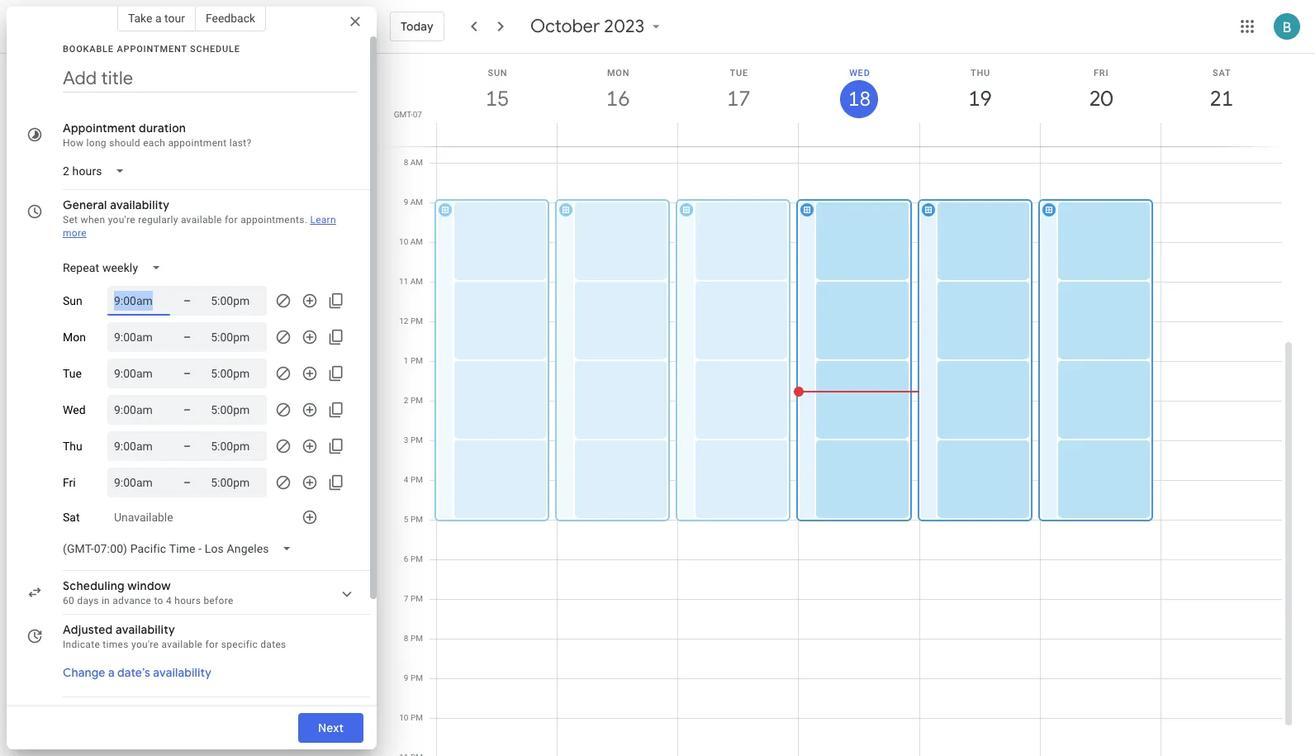 Task type: describe. For each thing, give the bounding box(es) containing it.
18 column header
[[799, 54, 920, 146]]

unavailable
[[114, 511, 173, 524]]

for inside adjusted availability indicate times you're available for specific dates
[[205, 639, 219, 650]]

11
[[399, 277, 408, 286]]

times
[[103, 639, 129, 650]]

9 for 9 pm
[[404, 673, 409, 682]]

bookable
[[63, 44, 114, 55]]

7
[[404, 594, 409, 603]]

fri for fri
[[63, 476, 76, 489]]

date's
[[117, 665, 150, 680]]

scheduling window 60 days in advance to 4 hours before
[[63, 578, 233, 606]]

End time on Mondays text field
[[211, 327, 260, 347]]

next button
[[298, 708, 364, 748]]

17
[[726, 85, 750, 112]]

in
[[102, 595, 110, 606]]

1
[[404, 356, 409, 365]]

regularly
[[138, 214, 178, 226]]

pm for 7 pm
[[411, 594, 423, 603]]

long
[[86, 137, 107, 149]]

availability inside button
[[153, 665, 212, 680]]

20
[[1088, 85, 1112, 112]]

12
[[399, 316, 409, 326]]

2
[[404, 396, 409, 405]]

6
[[404, 554, 409, 563]]

4 pm
[[404, 475, 423, 484]]

fri for fri 20
[[1094, 68, 1109, 78]]

today
[[401, 19, 434, 34]]

21 column header
[[1161, 54, 1282, 146]]

pm for 9 pm
[[411, 673, 423, 682]]

available inside adjusted availability indicate times you're available for specific dates
[[162, 639, 203, 650]]

8 for 8 pm
[[404, 634, 409, 643]]

– for fri
[[183, 476, 191, 489]]

feedback button
[[196, 5, 266, 31]]

wednesday, october 18, today element
[[841, 80, 879, 118]]

8 am
[[404, 158, 423, 167]]

sat for sat
[[63, 511, 80, 524]]

60
[[63, 595, 74, 606]]

appointment
[[63, 121, 136, 136]]

pm for 2 pm
[[411, 396, 423, 405]]

schedule
[[190, 44, 240, 55]]

last?
[[229, 137, 252, 149]]

End time on Tuesdays text field
[[211, 364, 260, 383]]

should
[[109, 137, 140, 149]]

am for 10 am
[[410, 237, 423, 246]]

3
[[404, 435, 409, 445]]

5 pm
[[404, 515, 423, 524]]

pm for 12 pm
[[411, 316, 423, 326]]

tour
[[164, 12, 185, 25]]

adjusted
[[63, 622, 113, 637]]

15 column header
[[436, 54, 558, 146]]

pm for 8 pm
[[411, 634, 423, 643]]

fri 20
[[1088, 68, 1112, 112]]

10 am
[[399, 237, 423, 246]]

monday, october 16 element
[[599, 80, 637, 118]]

feedback
[[206, 12, 255, 25]]

9 pm
[[404, 673, 423, 682]]

learn
[[310, 214, 336, 226]]

take
[[128, 12, 152, 25]]

grid containing 15
[[383, 54, 1296, 756]]

change
[[63, 665, 105, 680]]

0 vertical spatial you're
[[108, 214, 135, 226]]

5
[[404, 515, 409, 524]]

each
[[143, 137, 165, 149]]

07
[[413, 110, 422, 119]]

availability for adjusted
[[116, 622, 175, 637]]

mon 16
[[605, 68, 630, 112]]

appointment
[[117, 44, 187, 55]]

8 for 8 am
[[404, 158, 408, 167]]

set when you're regularly available for appointments.
[[63, 214, 307, 226]]

pm for 5 pm
[[411, 515, 423, 524]]

– for sun
[[183, 294, 191, 307]]

– for tue
[[183, 367, 191, 380]]

Start time on Thursdays text field
[[114, 436, 164, 456]]

– for wed
[[183, 403, 191, 416]]

advance
[[113, 595, 151, 606]]

21
[[1209, 85, 1233, 112]]

sun 15
[[485, 68, 508, 112]]

change a date's availability button
[[56, 658, 218, 687]]

sun for sun 15
[[488, 68, 508, 78]]

wed 18
[[847, 68, 871, 112]]

dates
[[260, 639, 286, 650]]

17 column header
[[678, 54, 799, 146]]

16
[[605, 85, 629, 112]]

pm for 10 pm
[[411, 713, 423, 722]]

9 for 9 am
[[404, 197, 408, 207]]

to
[[154, 595, 163, 606]]

pm for 4 pm
[[411, 475, 423, 484]]

– for thu
[[183, 440, 191, 453]]

appointment duration how long should each appointment last?
[[63, 121, 252, 149]]

window
[[127, 578, 171, 593]]

sun for sun
[[63, 294, 82, 307]]

hours
[[175, 595, 201, 606]]

appointment
[[168, 137, 227, 149]]

tue 17
[[726, 68, 750, 112]]

general
[[63, 197, 107, 212]]

specific
[[221, 639, 258, 650]]

6 pm
[[404, 554, 423, 563]]

before
[[204, 595, 233, 606]]



Task type: locate. For each thing, give the bounding box(es) containing it.
1 horizontal spatial for
[[225, 214, 238, 226]]

1 horizontal spatial mon
[[607, 68, 630, 78]]

15
[[485, 85, 508, 112]]

8 pm
[[404, 634, 423, 643]]

you're down general availability
[[108, 214, 135, 226]]

10 pm
[[399, 713, 423, 722]]

End time on Fridays text field
[[211, 473, 260, 492]]

0 horizontal spatial wed
[[63, 403, 86, 416]]

appointments.
[[241, 214, 307, 226]]

1 vertical spatial available
[[162, 639, 203, 650]]

sat for sat 21
[[1213, 68, 1232, 78]]

pm right 5
[[411, 515, 423, 524]]

2 vertical spatial availability
[[153, 665, 212, 680]]

am up 9 am
[[410, 158, 423, 167]]

0 horizontal spatial thu
[[63, 440, 82, 453]]

set
[[63, 214, 78, 226]]

am down 8 am
[[410, 197, 423, 207]]

am for 8 am
[[410, 158, 423, 167]]

change a date's availability
[[63, 665, 212, 680]]

am right 11
[[410, 277, 423, 286]]

fri inside fri 20
[[1094, 68, 1109, 78]]

– right start time on thursdays text field
[[183, 440, 191, 453]]

1 vertical spatial 9
[[404, 673, 409, 682]]

days
[[77, 595, 99, 606]]

sat
[[1213, 68, 1232, 78], [63, 511, 80, 524]]

wed inside wed 18
[[849, 68, 871, 78]]

10 pm from the top
[[411, 673, 423, 682]]

am
[[410, 158, 423, 167], [410, 197, 423, 207], [410, 237, 423, 246], [410, 277, 423, 286]]

wed for wed 18
[[849, 68, 871, 78]]

thursday, october 19 element
[[961, 80, 999, 118]]

pm right 12
[[411, 316, 423, 326]]

october 2023 button
[[524, 15, 671, 38]]

pm right 2
[[411, 396, 423, 405]]

thu up 19 at the top right of page
[[971, 68, 991, 78]]

pm for 6 pm
[[411, 554, 423, 563]]

2 9 from the top
[[404, 673, 409, 682]]

20 column header
[[1040, 54, 1162, 146]]

10
[[399, 237, 408, 246], [399, 713, 409, 722]]

2 pm from the top
[[411, 356, 423, 365]]

a left tour
[[155, 12, 162, 25]]

4 right to on the bottom left of the page
[[166, 595, 172, 606]]

bookable appointment schedule
[[63, 44, 240, 55]]

5 – from the top
[[183, 440, 191, 453]]

4 inside scheduling window 60 days in advance to 4 hours before
[[166, 595, 172, 606]]

2 am from the top
[[410, 197, 423, 207]]

availability inside adjusted availability indicate times you're available for specific dates
[[116, 622, 175, 637]]

fri left start time on fridays text field
[[63, 476, 76, 489]]

fri
[[1094, 68, 1109, 78], [63, 476, 76, 489]]

0 horizontal spatial sat
[[63, 511, 80, 524]]

1 pm
[[404, 356, 423, 365]]

3 am from the top
[[410, 237, 423, 246]]

End time on Sundays text field
[[211, 291, 260, 311]]

1 vertical spatial sun
[[63, 294, 82, 307]]

for
[[225, 214, 238, 226], [205, 639, 219, 650]]

1 9 from the top
[[404, 197, 408, 207]]

0 vertical spatial available
[[181, 214, 222, 226]]

availability
[[110, 197, 170, 212], [116, 622, 175, 637], [153, 665, 212, 680]]

sat up scheduling
[[63, 511, 80, 524]]

thu 19
[[968, 68, 991, 112]]

pm right 6
[[411, 554, 423, 563]]

availability for general
[[110, 197, 170, 212]]

None field
[[56, 156, 138, 186], [56, 253, 174, 283], [56, 534, 305, 563], [56, 156, 138, 186], [56, 253, 174, 283], [56, 534, 305, 563]]

8
[[404, 158, 408, 167], [404, 634, 409, 643]]

am for 9 am
[[410, 197, 423, 207]]

pm for 1 pm
[[411, 356, 423, 365]]

availability down to on the bottom left of the page
[[116, 622, 175, 637]]

thu left start time on thursdays text field
[[63, 440, 82, 453]]

available
[[181, 214, 222, 226], [162, 639, 203, 650]]

1 horizontal spatial sun
[[488, 68, 508, 78]]

0 vertical spatial sat
[[1213, 68, 1232, 78]]

Add title text field
[[63, 66, 357, 91]]

1 vertical spatial for
[[205, 639, 219, 650]]

tue left start time on tuesdays text box
[[63, 367, 82, 380]]

indicate
[[63, 639, 100, 650]]

– right start time on wednesdays text field
[[183, 403, 191, 416]]

19
[[968, 85, 991, 112]]

wed for wed
[[63, 403, 86, 416]]

0 horizontal spatial sun
[[63, 294, 82, 307]]

4 am from the top
[[410, 277, 423, 286]]

– for mon
[[183, 330, 191, 344]]

thu inside the thu 19
[[971, 68, 991, 78]]

tue for tue 17
[[730, 68, 749, 78]]

1 vertical spatial tue
[[63, 367, 82, 380]]

wed up the wednesday, october 18, today element
[[849, 68, 871, 78]]

gmt-
[[394, 110, 413, 119]]

7 pm from the top
[[411, 554, 423, 563]]

Start time on Wednesdays text field
[[114, 400, 164, 420]]

1 vertical spatial mon
[[63, 330, 86, 344]]

0 horizontal spatial fri
[[63, 476, 76, 489]]

8 up 9 am
[[404, 158, 408, 167]]

Start time on Fridays text field
[[114, 473, 164, 492]]

pm right 1
[[411, 356, 423, 365]]

– right start time on mondays "text field"
[[183, 330, 191, 344]]

mon left start time on mondays "text field"
[[63, 330, 86, 344]]

3 pm from the top
[[411, 396, 423, 405]]

pm down the 8 pm
[[411, 673, 423, 682]]

mon inside mon 16
[[607, 68, 630, 78]]

1 horizontal spatial sat
[[1213, 68, 1232, 78]]

0 vertical spatial 10
[[399, 237, 408, 246]]

pm for 3 pm
[[411, 435, 423, 445]]

availability down adjusted availability indicate times you're available for specific dates
[[153, 665, 212, 680]]

sunday, october 15 element
[[478, 80, 516, 118]]

tue for tue
[[63, 367, 82, 380]]

pm down 7 pm
[[411, 634, 423, 643]]

1 vertical spatial a
[[108, 665, 115, 680]]

9 pm from the top
[[411, 634, 423, 643]]

– right start time on fridays text field
[[183, 476, 191, 489]]

1 8 from the top
[[404, 158, 408, 167]]

1 vertical spatial you're
[[131, 639, 159, 650]]

sun inside sun 15
[[488, 68, 508, 78]]

a for take
[[155, 12, 162, 25]]

mon for mon 16
[[607, 68, 630, 78]]

adjusted availability indicate times you're available for specific dates
[[63, 622, 286, 650]]

tue up 17
[[730, 68, 749, 78]]

pm down 3 pm
[[411, 475, 423, 484]]

0 vertical spatial sun
[[488, 68, 508, 78]]

0 vertical spatial a
[[155, 12, 162, 25]]

sat 21
[[1209, 68, 1233, 112]]

mon up 16
[[607, 68, 630, 78]]

learn more link
[[63, 214, 336, 239]]

for left appointments.
[[225, 214, 238, 226]]

you're
[[108, 214, 135, 226], [131, 639, 159, 650]]

0 horizontal spatial mon
[[63, 330, 86, 344]]

wed left start time on wednesdays text field
[[63, 403, 86, 416]]

pm right the 3
[[411, 435, 423, 445]]

you're up change a date's availability
[[131, 639, 159, 650]]

next
[[318, 720, 344, 735]]

today button
[[390, 7, 444, 46]]

1 vertical spatial wed
[[63, 403, 86, 416]]

0 vertical spatial mon
[[607, 68, 630, 78]]

0 vertical spatial availability
[[110, 197, 170, 212]]

sat inside sat 21
[[1213, 68, 1232, 78]]

1 horizontal spatial tue
[[730, 68, 749, 78]]

a
[[155, 12, 162, 25], [108, 665, 115, 680]]

9 up 10 pm
[[404, 673, 409, 682]]

2 8 from the top
[[404, 634, 409, 643]]

2 10 from the top
[[399, 713, 409, 722]]

available down the hours
[[162, 639, 203, 650]]

5 pm from the top
[[411, 475, 423, 484]]

wed
[[849, 68, 871, 78], [63, 403, 86, 416]]

availability up regularly
[[110, 197, 170, 212]]

0 vertical spatial thu
[[971, 68, 991, 78]]

0 horizontal spatial tue
[[63, 367, 82, 380]]

4 – from the top
[[183, 403, 191, 416]]

0 vertical spatial tue
[[730, 68, 749, 78]]

1 am from the top
[[410, 158, 423, 167]]

am down 9 am
[[410, 237, 423, 246]]

1 horizontal spatial fri
[[1094, 68, 1109, 78]]

9 up 10 am
[[404, 197, 408, 207]]

you're inside adjusted availability indicate times you're available for specific dates
[[131, 639, 159, 650]]

10 down 9 pm
[[399, 713, 409, 722]]

mon for mon
[[63, 330, 86, 344]]

18
[[847, 86, 870, 112]]

1 vertical spatial sat
[[63, 511, 80, 524]]

0 vertical spatial wed
[[849, 68, 871, 78]]

End time on Wednesdays text field
[[211, 400, 260, 420]]

3 – from the top
[[183, 367, 191, 380]]

friday, october 20 element
[[1082, 80, 1120, 118]]

october
[[530, 15, 600, 38]]

sun up 15
[[488, 68, 508, 78]]

8 down 7
[[404, 634, 409, 643]]

1 vertical spatial availability
[[116, 622, 175, 637]]

2 pm
[[404, 396, 423, 405]]

1 vertical spatial fri
[[63, 476, 76, 489]]

4
[[404, 475, 409, 484], [166, 595, 172, 606]]

4 pm from the top
[[411, 435, 423, 445]]

16 column header
[[557, 54, 679, 146]]

10 for 10 pm
[[399, 713, 409, 722]]

End time on Thursdays text field
[[211, 436, 260, 456]]

19 column header
[[919, 54, 1041, 146]]

1 vertical spatial thu
[[63, 440, 82, 453]]

Start time on Mondays text field
[[114, 327, 164, 347]]

0 vertical spatial 8
[[404, 158, 408, 167]]

6 – from the top
[[183, 476, 191, 489]]

thu for thu
[[63, 440, 82, 453]]

sat up 21
[[1213, 68, 1232, 78]]

saturday, october 21 element
[[1203, 80, 1241, 118]]

general availability
[[63, 197, 170, 212]]

– right start time on tuesdays text box
[[183, 367, 191, 380]]

october 2023
[[530, 15, 644, 38]]

1 – from the top
[[183, 294, 191, 307]]

1 vertical spatial 10
[[399, 713, 409, 722]]

– left end time on sundays text field
[[183, 294, 191, 307]]

gmt-07
[[394, 110, 422, 119]]

9 am
[[404, 197, 423, 207]]

more
[[63, 227, 87, 239]]

0 vertical spatial 4
[[404, 475, 409, 484]]

tue
[[730, 68, 749, 78], [63, 367, 82, 380]]

10 for 10 am
[[399, 237, 408, 246]]

6 pm from the top
[[411, 515, 423, 524]]

a for change
[[108, 665, 115, 680]]

1 pm from the top
[[411, 316, 423, 326]]

pm right 7
[[411, 594, 423, 603]]

0 vertical spatial fri
[[1094, 68, 1109, 78]]

available right regularly
[[181, 214, 222, 226]]

0 horizontal spatial 4
[[166, 595, 172, 606]]

4 up 5
[[404, 475, 409, 484]]

grid
[[383, 54, 1296, 756]]

8 pm from the top
[[411, 594, 423, 603]]

2 – from the top
[[183, 330, 191, 344]]

1 vertical spatial 4
[[166, 595, 172, 606]]

11 pm from the top
[[411, 713, 423, 722]]

how
[[63, 137, 84, 149]]

tue inside tue 17
[[730, 68, 749, 78]]

a inside button
[[108, 665, 115, 680]]

fri up 20
[[1094, 68, 1109, 78]]

1 vertical spatial 8
[[404, 634, 409, 643]]

sun left start time on sundays text field
[[63, 294, 82, 307]]

a left date's
[[108, 665, 115, 680]]

1 horizontal spatial wed
[[849, 68, 871, 78]]

1 horizontal spatial a
[[155, 12, 162, 25]]

am for 11 am
[[410, 277, 423, 286]]

pm down 9 pm
[[411, 713, 423, 722]]

scheduling
[[63, 578, 125, 593]]

take a tour button
[[117, 5, 196, 31]]

11 am
[[399, 277, 423, 286]]

0 vertical spatial 9
[[404, 197, 408, 207]]

1 horizontal spatial 4
[[404, 475, 409, 484]]

1 10 from the top
[[399, 237, 408, 246]]

pm
[[411, 316, 423, 326], [411, 356, 423, 365], [411, 396, 423, 405], [411, 435, 423, 445], [411, 475, 423, 484], [411, 515, 423, 524], [411, 554, 423, 563], [411, 594, 423, 603], [411, 634, 423, 643], [411, 673, 423, 682], [411, 713, 423, 722]]

Start time on Sundays text field
[[114, 291, 164, 311]]

0 vertical spatial for
[[225, 214, 238, 226]]

0 horizontal spatial a
[[108, 665, 115, 680]]

duration
[[139, 121, 186, 136]]

Start time on Tuesdays text field
[[114, 364, 164, 383]]

for left "specific"
[[205, 639, 219, 650]]

thu for thu 19
[[971, 68, 991, 78]]

take a tour
[[128, 12, 185, 25]]

10 up 11
[[399, 237, 408, 246]]

3 pm
[[404, 435, 423, 445]]

learn more
[[63, 214, 336, 239]]

1 horizontal spatial thu
[[971, 68, 991, 78]]

12 pm
[[399, 316, 423, 326]]

a inside "button"
[[155, 12, 162, 25]]

tuesday, october 17 element
[[720, 80, 758, 118]]

when
[[81, 214, 105, 226]]

0 horizontal spatial for
[[205, 639, 219, 650]]

2023
[[604, 15, 644, 38]]

7 pm
[[404, 594, 423, 603]]



Task type: vqa. For each thing, say whether or not it's contained in the screenshot.


